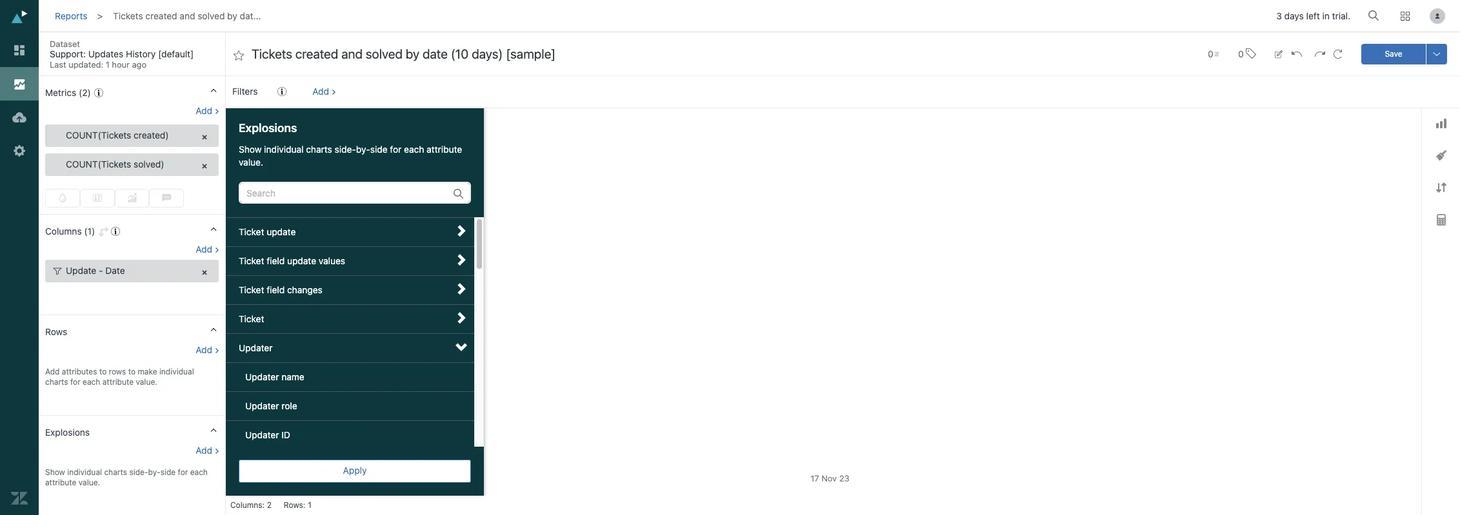 Task type: vqa. For each thing, say whether or not it's contained in the screenshot.
Ticket related to Ticket field update values
yes



Task type: describe. For each thing, give the bounding box(es) containing it.
1 vertical spatial 1
[[308, 501, 312, 510]]

0 vertical spatial show individual charts side-by-side for each attribute value.
[[239, 144, 462, 168]]

created for tickets created
[[279, 118, 307, 128]]

dat...
[[240, 10, 261, 21]]

update - date link
[[45, 260, 219, 283]]

(2)
[[79, 87, 91, 98]]

columns
[[45, 226, 82, 237]]

datasets image
[[11, 109, 28, 126]]

0 vertical spatial by-
[[356, 144, 370, 155]]

hour
[[112, 59, 130, 70]]

role
[[282, 401, 297, 412]]

(1)
[[84, 226, 95, 237]]

updater role
[[245, 401, 297, 412]]

calc image
[[1437, 215, 1446, 226]]

dataset
[[50, 39, 80, 49]]

open in-app guide image
[[111, 227, 120, 236]]

ticket for ticket field changes
[[239, 285, 264, 296]]

field for changes
[[267, 285, 285, 296]]

each inside add attributes to rows to make individual charts for each attribute value.
[[83, 378, 100, 387]]

arrow right14 image
[[214, 42, 226, 54]]

value. inside add attributes to rows to make individual charts for each attribute value.
[[136, 378, 157, 387]]

ticket update
[[239, 227, 296, 238]]

0 button
[[1202, 41, 1225, 67]]

0 vertical spatial value.
[[239, 157, 263, 168]]

equalizer3 image
[[93, 194, 102, 203]]

created for tickets created and solved by dat...
[[145, 10, 177, 21]]

3
[[1277, 11, 1282, 22]]

columns (1)
[[45, 226, 95, 237]]

-
[[99, 265, 103, 276]]

0 horizontal spatial by-
[[148, 468, 161, 478]]

0 horizontal spatial show individual charts side-by-side for each attribute value.
[[45, 468, 208, 488]]

arrow right12 image for field
[[456, 254, 467, 266]]

zendesk products image
[[1401, 12, 1410, 21]]

updates
[[88, 48, 123, 59]]

3 arrow right12 image from the top
[[456, 312, 467, 324]]

0 horizontal spatial open in-app guide image
[[94, 88, 103, 97]]

trial.
[[1332, 11, 1351, 22]]

last
[[50, 59, 66, 70]]

1 to from the left
[[99, 367, 107, 377]]

1 horizontal spatial explosions
[[239, 121, 297, 135]]

ticket for ticket field update values
[[239, 256, 264, 267]]

reports image
[[11, 76, 28, 92]]

rows:
[[284, 501, 305, 510]]

metrics
[[45, 87, 76, 98]]

ticket for ticket update
[[239, 227, 264, 238]]

1 inside dataset support: updates history [default] last updated: 1 hour ago
[[106, 59, 110, 70]]

0 vertical spatial side-
[[335, 144, 356, 155]]

[default]
[[158, 48, 194, 59]]

tickets created
[[250, 118, 307, 128]]

solved)
[[134, 159, 164, 170]]

updater for updater name
[[245, 372, 279, 383]]

Search text field
[[240, 183, 454, 203]]

save group
[[1362, 44, 1448, 64]]

ticket field changes
[[239, 285, 323, 296]]

close2 image for count(tickets created)
[[200, 133, 209, 142]]

left
[[1307, 11, 1320, 22]]

filter4 image
[[53, 267, 62, 276]]

history
[[126, 48, 156, 59]]

arrow right12 image
[[456, 283, 467, 295]]

graph image
[[1436, 119, 1447, 128]]

charts inside add attributes to rows to make individual charts for each attribute value.
[[45, 378, 68, 387]]

1 vertical spatial explosions
[[45, 427, 90, 438]]

ticket field update values
[[239, 256, 345, 267]]

name
[[282, 372, 304, 383]]

1 vertical spatial side
[[161, 468, 176, 478]]

add attributes to rows to make individual charts for each attribute value.
[[45, 367, 194, 387]]

0 vertical spatial each
[[404, 144, 424, 155]]

zendesk image
[[11, 490, 28, 507]]

admin image
[[11, 143, 28, 159]]

count(tickets for count(tickets solved)
[[66, 159, 131, 170]]

columns: 2
[[230, 501, 272, 510]]

0 vertical spatial side
[[370, 144, 388, 155]]

arrow right12 image for update
[[456, 225, 467, 237]]

updater for updater
[[239, 343, 273, 354]]

ago
[[132, 59, 147, 70]]



Task type: locate. For each thing, give the bounding box(es) containing it.
field for update
[[267, 256, 285, 267]]

0 vertical spatial close2 image
[[200, 133, 209, 142]]

to
[[99, 367, 107, 377], [128, 367, 136, 377]]

ticket down ticket update
[[239, 256, 264, 267]]

2 horizontal spatial value.
[[239, 157, 263, 168]]

1 vertical spatial field
[[267, 285, 285, 296]]

individual inside add attributes to rows to make individual charts for each attribute value.
[[159, 367, 194, 377]]

id
[[282, 430, 290, 441]]

field left changes
[[267, 285, 285, 296]]

bubble dots image
[[162, 194, 171, 203]]

show
[[239, 144, 262, 155], [45, 468, 65, 478]]

dashboard image
[[11, 42, 28, 59]]

close2 image right created)
[[200, 133, 209, 142]]

1 horizontal spatial show individual charts side-by-side for each attribute value.
[[239, 144, 462, 168]]

2
[[267, 501, 272, 510]]

updater up the updater name in the left bottom of the page
[[239, 343, 273, 354]]

3 ticket from the top
[[239, 285, 264, 296]]

1 0 from the left
[[1208, 48, 1214, 59]]

0 horizontal spatial side
[[161, 468, 176, 478]]

count(tickets up count(tickets solved)
[[66, 130, 131, 141]]

attribute inside add attributes to rows to make individual charts for each attribute value.
[[102, 378, 134, 387]]

1 left 'hour'
[[106, 59, 110, 70]]

charts
[[306, 144, 332, 155], [45, 378, 68, 387], [104, 468, 127, 478]]

0 horizontal spatial individual
[[67, 468, 102, 478]]

to left rows
[[99, 367, 107, 377]]

created
[[145, 10, 177, 21], [279, 118, 307, 128]]

1 vertical spatial tickets
[[250, 118, 277, 128]]

0 horizontal spatial each
[[83, 378, 100, 387]]

2 vertical spatial attribute
[[45, 478, 76, 488]]

1 ticket from the top
[[239, 227, 264, 238]]

show individual charts side-by-side for each attribute value.
[[239, 144, 462, 168], [45, 468, 208, 488]]

arrow right12 image
[[456, 225, 467, 237], [456, 254, 467, 266], [456, 312, 467, 324]]

close2 image
[[200, 269, 209, 278]]

1 horizontal spatial by-
[[356, 144, 370, 155]]

1 horizontal spatial 1
[[308, 501, 312, 510]]

2 0 from the left
[[1238, 48, 1244, 59]]

tickets for tickets created and solved by dat...
[[113, 10, 143, 21]]

update - date
[[66, 265, 125, 276]]

open in-app guide image up tickets created
[[278, 87, 287, 96]]

dataset support: updates history [default] last updated: 1 hour ago
[[50, 39, 194, 70]]

1 horizontal spatial value.
[[136, 378, 157, 387]]

created)
[[134, 130, 169, 141]]

ticket down ticket field update values
[[239, 285, 264, 296]]

count(tickets inside "link"
[[66, 130, 131, 141]]

filters
[[232, 86, 258, 97]]

0 horizontal spatial side-
[[129, 468, 148, 478]]

field
[[267, 256, 285, 267], [267, 285, 285, 296]]

open in-app guide image
[[278, 87, 287, 96], [94, 88, 103, 97]]

1 horizontal spatial side-
[[335, 144, 356, 155]]

0 vertical spatial for
[[390, 144, 402, 155]]

count(tickets up the equalizer3 image
[[66, 159, 131, 170]]

0 vertical spatial individual
[[264, 144, 304, 155]]

0 horizontal spatial attribute
[[45, 478, 76, 488]]

2 vertical spatial charts
[[104, 468, 127, 478]]

ticket
[[239, 227, 264, 238], [239, 256, 264, 267], [239, 285, 264, 296], [239, 314, 264, 325]]

1
[[106, 59, 110, 70], [308, 501, 312, 510]]

1 close2 image from the top
[[200, 133, 209, 142]]

1 vertical spatial count(tickets
[[66, 159, 131, 170]]

count(tickets solved)
[[66, 159, 164, 170]]

close2 image inside count(tickets created) "link"
[[200, 133, 209, 142]]

1 vertical spatial update
[[287, 256, 316, 267]]

2 close2 image from the top
[[200, 162, 209, 171]]

count(tickets solved) link
[[45, 154, 219, 176]]

update up ticket field update values
[[267, 227, 296, 238]]

1 horizontal spatial 0
[[1238, 48, 1244, 59]]

tickets created and solved by dat...
[[113, 10, 261, 21]]

0 for 0 popup button
[[1208, 48, 1214, 59]]

1 vertical spatial arrow right12 image
[[456, 254, 467, 266]]

3 days left in trial.
[[1277, 11, 1351, 22]]

0 for 0 button
[[1238, 48, 1244, 59]]

0 vertical spatial count(tickets
[[66, 130, 131, 141]]

1 vertical spatial close2 image
[[200, 162, 209, 171]]

add inside add attributes to rows to make individual charts for each attribute value.
[[45, 367, 60, 377]]

save button
[[1362, 44, 1426, 64]]

0 horizontal spatial show
[[45, 468, 65, 478]]

apply button
[[239, 460, 471, 483]]

count(tickets created)
[[66, 130, 169, 141]]

0 horizontal spatial to
[[99, 367, 107, 377]]

1 vertical spatial charts
[[45, 378, 68, 387]]

1 vertical spatial created
[[279, 118, 307, 128]]

1 vertical spatial each
[[83, 378, 100, 387]]

None text field
[[252, 46, 1182, 63]]

tickets up dataset support: updates history [default] last updated: 1 hour ago
[[113, 10, 143, 21]]

0 horizontal spatial created
[[145, 10, 177, 21]]

0 horizontal spatial charts
[[45, 378, 68, 387]]

tickets for tickets created
[[250, 118, 277, 128]]

by
[[227, 10, 237, 21]]

updater for updater id
[[245, 430, 279, 441]]

columns:
[[230, 501, 265, 510]]

1 field from the top
[[267, 256, 285, 267]]

2 vertical spatial value.
[[79, 478, 100, 488]]

2 horizontal spatial individual
[[264, 144, 304, 155]]

2 horizontal spatial for
[[390, 144, 402, 155]]

1 right "rows:"
[[308, 501, 312, 510]]

solved
[[198, 10, 225, 21]]

days
[[1285, 11, 1304, 22]]

1 horizontal spatial each
[[190, 468, 208, 478]]

apply
[[343, 465, 367, 476]]

1 vertical spatial show
[[45, 468, 65, 478]]

0 inside popup button
[[1208, 48, 1214, 59]]

2 to from the left
[[128, 367, 136, 377]]

field up ticket field changes
[[267, 256, 285, 267]]

updater for updater role
[[245, 401, 279, 412]]

make
[[138, 367, 157, 377]]

0 horizontal spatial for
[[70, 378, 80, 387]]

value.
[[239, 157, 263, 168], [136, 378, 157, 387], [79, 478, 100, 488]]

metrics (2)
[[45, 87, 91, 98]]

for inside add attributes to rows to make individual charts for each attribute value.
[[70, 378, 80, 387]]

0
[[1208, 48, 1214, 59], [1238, 48, 1244, 59]]

2 horizontal spatial charts
[[306, 144, 332, 155]]

0 vertical spatial 1
[[106, 59, 110, 70]]

updater left id
[[245, 430, 279, 441]]

updater name
[[245, 372, 304, 383]]

stats up image
[[127, 194, 136, 203]]

save
[[1385, 49, 1403, 58]]

0 inside button
[[1238, 48, 1244, 59]]

0 left 0 button
[[1208, 48, 1214, 59]]

0 vertical spatial tickets
[[113, 10, 143, 21]]

1 horizontal spatial attribute
[[102, 378, 134, 387]]

changes
[[287, 285, 323, 296]]

explosions down attributes
[[45, 427, 90, 438]]

0 vertical spatial attribute
[[427, 144, 462, 155]]

2 ticket from the top
[[239, 256, 264, 267]]

1 horizontal spatial individual
[[159, 367, 194, 377]]

individual
[[264, 144, 304, 155], [159, 367, 194, 377], [67, 468, 102, 478]]

1 vertical spatial individual
[[159, 367, 194, 377]]

0 horizontal spatial explosions
[[45, 427, 90, 438]]

support:
[[50, 48, 86, 59]]

1 count(tickets from the top
[[66, 130, 131, 141]]

1 vertical spatial for
[[70, 378, 80, 387]]

1 vertical spatial attribute
[[102, 378, 134, 387]]

0 vertical spatial show
[[239, 144, 262, 155]]

droplet2 image
[[58, 194, 67, 203]]

count(tickets created) link
[[45, 125, 219, 147]]

tickets
[[113, 10, 143, 21], [250, 118, 277, 128]]

1 horizontal spatial for
[[178, 468, 188, 478]]

rows: 1
[[284, 501, 312, 510]]

count(tickets
[[66, 130, 131, 141], [66, 159, 131, 170]]

date
[[105, 265, 125, 276]]

update
[[66, 265, 96, 276]]

updater up the updater role
[[245, 372, 279, 383]]

2 field from the top
[[267, 285, 285, 296]]

and
[[180, 10, 195, 21]]

0 horizontal spatial 1
[[106, 59, 110, 70]]

2 vertical spatial for
[[178, 468, 188, 478]]

2 vertical spatial arrow right12 image
[[456, 312, 467, 324]]

0 vertical spatial explosions
[[239, 121, 297, 135]]

count(tickets for count(tickets created)
[[66, 130, 131, 141]]

2 count(tickets from the top
[[66, 159, 131, 170]]

0 vertical spatial arrow right12 image
[[456, 225, 467, 237]]

add
[[312, 86, 329, 97], [196, 105, 212, 116], [196, 244, 212, 255], [196, 345, 212, 356], [45, 367, 60, 377], [196, 445, 212, 456]]

0 vertical spatial charts
[[306, 144, 332, 155]]

2 horizontal spatial each
[[404, 144, 424, 155]]

side-
[[335, 144, 356, 155], [129, 468, 148, 478]]

1 horizontal spatial open in-app guide image
[[278, 87, 287, 96]]

1 vertical spatial by-
[[148, 468, 161, 478]]

other options image
[[1432, 49, 1442, 59]]

reports
[[55, 10, 87, 21]]

side
[[370, 144, 388, 155], [161, 468, 176, 478]]

2 vertical spatial individual
[[67, 468, 102, 478]]

to right rows
[[128, 367, 136, 377]]

arrows image
[[1436, 183, 1447, 193]]

1 horizontal spatial to
[[128, 367, 136, 377]]

1 horizontal spatial created
[[279, 118, 307, 128]]

updater id
[[245, 430, 290, 441]]

updater left role
[[245, 401, 279, 412]]

update
[[267, 227, 296, 238], [287, 256, 316, 267]]

tickets down filters
[[250, 118, 277, 128]]

1 vertical spatial side-
[[129, 468, 148, 478]]

0 vertical spatial update
[[267, 227, 296, 238]]

0 right 0 popup button
[[1238, 48, 1244, 59]]

rows
[[45, 327, 67, 338]]

open in-app guide image right (2)
[[94, 88, 103, 97]]

1 vertical spatial value.
[[136, 378, 157, 387]]

2 horizontal spatial attribute
[[427, 144, 462, 155]]

4 ticket from the top
[[239, 314, 264, 325]]

by-
[[356, 144, 370, 155], [148, 468, 161, 478]]

1 arrow right12 image from the top
[[456, 225, 467, 237]]

explosions
[[239, 121, 297, 135], [45, 427, 90, 438]]

0 vertical spatial created
[[145, 10, 177, 21]]

0 horizontal spatial tickets
[[113, 10, 143, 21]]

1 vertical spatial show individual charts side-by-side for each attribute value.
[[45, 468, 208, 488]]

explosions down filters
[[239, 121, 297, 135]]

1 horizontal spatial show
[[239, 144, 262, 155]]

0 button
[[1233, 40, 1262, 68]]

for
[[390, 144, 402, 155], [70, 378, 80, 387], [178, 468, 188, 478]]

rows
[[109, 367, 126, 377]]

close2 image inside count(tickets solved) link
[[200, 162, 209, 171]]

in
[[1323, 11, 1330, 22]]

0 vertical spatial field
[[267, 256, 285, 267]]

close2 image for count(tickets solved)
[[200, 162, 209, 171]]

attributes
[[62, 367, 97, 377]]

close2 image right solved)
[[200, 162, 209, 171]]

2 arrow right12 image from the top
[[456, 254, 467, 266]]

1 horizontal spatial tickets
[[250, 118, 277, 128]]

combined shape image
[[1436, 151, 1447, 161]]

updated:
[[69, 59, 103, 70]]

close2 image
[[200, 133, 209, 142], [200, 162, 209, 171]]

2 vertical spatial each
[[190, 468, 208, 478]]

values
[[319, 256, 345, 267]]

ticket up ticket field update values
[[239, 227, 264, 238]]

update up changes
[[287, 256, 316, 267]]

0 horizontal spatial value.
[[79, 478, 100, 488]]

updater
[[239, 343, 273, 354], [245, 372, 279, 383], [245, 401, 279, 412], [245, 430, 279, 441]]

Search... field
[[1371, 6, 1384, 25]]

arrow down12 image
[[456, 341, 467, 353]]

each
[[404, 144, 424, 155], [83, 378, 100, 387], [190, 468, 208, 478]]

attribute
[[427, 144, 462, 155], [102, 378, 134, 387], [45, 478, 76, 488]]

ticket down ticket field changes
[[239, 314, 264, 325]]

0 horizontal spatial 0
[[1208, 48, 1214, 59]]

1 horizontal spatial side
[[370, 144, 388, 155]]

1 horizontal spatial charts
[[104, 468, 127, 478]]



